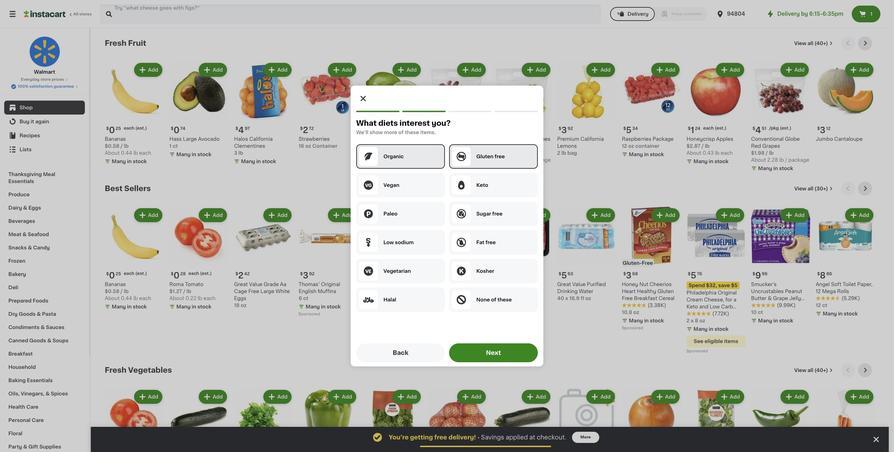 Task type: vqa. For each thing, say whether or not it's contained in the screenshot.
get for 5
no



Task type: describe. For each thing, give the bounding box(es) containing it.
2.4
[[444, 158, 452, 162]]

100% satisfaction guarantee
[[18, 85, 74, 88]]

about inside the 'honeycrisp apples $2.87 / lb about 0.43 lb each'
[[687, 151, 702, 155]]

view all (40+) for vegetables
[[794, 368, 828, 373]]

vinegars,
[[21, 391, 44, 396]]

view all (40+) button for fresh fruit
[[792, 36, 836, 50]]

carb
[[721, 304, 733, 309]]

3 for premium california lemons
[[562, 126, 567, 134]]

about inside sun harvest seedless red grapes $2.18 / lb about 2.4 lb / package
[[428, 158, 443, 162]]

oz right 10.8
[[634, 310, 639, 315]]

ct inside hass large avocado 1 ct
[[173, 144, 178, 148]]

and
[[699, 304, 709, 309]]

16 inside beef chuck, ground, 80%/20% 16 oz
[[493, 296, 498, 301]]

each inside roma tomato $1.27 / lb about 0.22 lb each
[[203, 296, 216, 301]]

$ inside $ 5 63
[[559, 272, 562, 276]]

$ inside $ 0 33
[[365, 126, 368, 131]]

$ inside the $ 4 97
[[236, 126, 238, 131]]

see
[[694, 339, 704, 344]]

chuck,
[[506, 282, 523, 287]]

save for 5
[[718, 283, 730, 288]]

great value grade aa cage free large white eggs 18 oz
[[234, 282, 290, 308]]

(40+) for fresh vegetables
[[815, 368, 828, 373]]

each inside $1.24 each (estimated) element
[[703, 126, 714, 130]]

25 for each (est.)
[[116, 272, 121, 276]]

view all (40+) button for fresh vegetables
[[792, 363, 836, 377]]

$ inside $ 5 34
[[623, 126, 626, 131]]

frozen
[[8, 259, 25, 263]]

100%
[[18, 85, 28, 88]]

$ 3 12
[[817, 126, 831, 134]]

1 horizontal spatial of
[[491, 297, 496, 302]]

4 for $ 4 97
[[238, 126, 244, 134]]

eggs inside great value grade aa cage free large white eggs 18 oz
[[234, 296, 246, 301]]

add your shopping preferences element
[[351, 86, 544, 366]]

33
[[374, 126, 380, 131]]

package for conventional globe red grapes $1.98 / lb about 2.28 lb / package
[[789, 158, 810, 162]]

english
[[299, 289, 317, 294]]

gluten inside add your shopping preferences 'element'
[[476, 154, 494, 159]]

fresh for fresh fruit
[[105, 39, 126, 47]]

supplies
[[39, 444, 61, 449]]

sun harvest seedless red grapes $2.18 / lb about 2.4 lb / package
[[428, 137, 483, 162]]

everyday
[[21, 78, 40, 81]]

$ inside $ 3 12
[[817, 126, 820, 131]]

(30+)
[[815, 186, 828, 191]]

1 horizontal spatial these
[[498, 297, 512, 302]]

$2.18
[[428, 151, 441, 155]]

free for sugar free
[[492, 211, 503, 216]]

all
[[73, 12, 78, 16]]

shop
[[20, 105, 33, 110]]

1 inside 1 button
[[871, 12, 873, 16]]

$ 3 92 for premium california lemons
[[559, 126, 573, 134]]

& left pasta
[[37, 312, 41, 316]]

size
[[471, 282, 481, 287]]

$ 4 97
[[236, 126, 250, 134]]

$ inside $ 2 72
[[300, 126, 303, 131]]

$ 3 68
[[623, 271, 638, 280]]

• savings applied at checkout.
[[478, 435, 567, 440]]

lifestyle
[[687, 311, 708, 316]]

red inside sun harvest seedless red grapes $2.18 / lb about 2.4 lb / package
[[428, 144, 438, 149]]

$5.23 per package (estimated) element
[[428, 123, 487, 136]]

uncrustables
[[751, 289, 784, 294]]

34
[[632, 126, 638, 131]]

3 for honey nut cheerios heart healthy gluten free breakfast cereal
[[626, 271, 632, 280]]

$20,
[[383, 283, 394, 288]]

bananas for 0
[[105, 137, 126, 142]]

main content containing 0
[[91, 28, 889, 452]]

sugar
[[476, 211, 491, 216]]

stores
[[79, 12, 92, 16]]

container
[[312, 144, 338, 148]]

3 inside halos california clementines 3 lb
[[234, 151, 237, 155]]

4 for $ 4 51
[[756, 126, 761, 134]]

value for 2
[[249, 282, 262, 287]]

grapes inside the conventional globe red grapes $1.98 / lb about 2.28 lb / package
[[763, 144, 780, 148]]

/ inside roma tomato $1.27 / lb about 0.22 lb each
[[183, 289, 185, 294]]

$ inside $ 8 86
[[817, 272, 820, 276]]

view all (40+) for fruit
[[794, 41, 828, 46]]

thomas'
[[299, 282, 320, 287]]

& left gift
[[23, 444, 27, 449]]

eligible
[[705, 339, 723, 344]]

delivery for delivery
[[628, 12, 649, 16]]

health care
[[8, 405, 38, 409]]

$ 3 92 for thomas' original english muffins
[[300, 271, 315, 280]]

seedless inside sun harvest seedless red grapes $2.18 / lb about 2.4 lb / package
[[459, 137, 482, 142]]

oils,
[[8, 391, 20, 396]]

package for green seedless grapes bag $1.98 / lb about 2.43 lb / package
[[530, 158, 551, 162]]

item carousel region containing fresh vegetables
[[105, 363, 875, 452]]

recipes link
[[4, 129, 85, 143]]

5 for $ 5 34
[[626, 126, 632, 134]]

baking essentials
[[8, 378, 53, 383]]

sponsored badge image for thomas' original english muffins
[[299, 312, 320, 316]]

product group containing 1
[[687, 61, 746, 166]]

(5.29k)
[[842, 296, 860, 301]]

organic
[[384, 154, 404, 159]]

each inside $ 0 28 each (est.)
[[189, 271, 199, 276]]

a-
[[465, 282, 471, 287]]

0 vertical spatial eggs
[[28, 205, 41, 210]]

about inside green seedless grapes bag $1.98 / lb about 2.43 lb / package
[[493, 158, 508, 162]]

6:15-
[[809, 11, 823, 16]]

gluten free
[[476, 154, 505, 159]]

each inside the 'honeycrisp apples $2.87 / lb about 0.43 lb each'
[[721, 151, 733, 155]]

view for 8
[[795, 186, 807, 191]]

2 up cage
[[238, 271, 244, 280]]

$0.25 each (estimated) element for 0
[[105, 123, 164, 136]]

grade
[[264, 282, 279, 287]]

ground,
[[524, 282, 544, 287]]

personal
[[8, 418, 30, 423]]

1 vertical spatial 8
[[363, 311, 367, 316]]

strawberries 16 oz container
[[299, 137, 338, 148]]

frozen link
[[4, 254, 85, 268]]

$ inside $ 2 42
[[236, 272, 238, 276]]

bounty
[[428, 282, 446, 287]]

cage
[[234, 289, 247, 294]]

free inside treatment tracker modal dialog
[[434, 435, 447, 440]]

42 inside $ 2 42
[[244, 272, 250, 276]]

party & gift supplies link
[[4, 440, 85, 452]]

all for 8
[[808, 186, 814, 191]]

cheese,
[[704, 297, 724, 302]]

ritz fresh stacks original crackers
[[363, 290, 406, 302]]

fresh fruit
[[105, 39, 146, 47]]

philadelphia
[[687, 290, 717, 295]]

(7.72k)
[[713, 311, 729, 316]]

cream
[[687, 297, 703, 302]]

$5 for 5
[[731, 283, 738, 288]]

oz inside great value purified drinking water 40 x 16.9 fl oz
[[585, 296, 591, 301]]

bakery
[[8, 272, 26, 277]]

bag
[[493, 144, 502, 148]]

best sellers
[[105, 185, 151, 192]]

service type group
[[610, 7, 708, 21]]

/pkg inside '$ 5 23 /pkg (est.)'
[[447, 126, 456, 130]]

(9.99k)
[[777, 303, 796, 308]]

1 horizontal spatial 8
[[695, 318, 698, 323]]

gluten inside honey nut cheerios heart healthy gluten free breakfast cereal
[[658, 289, 674, 294]]

everyday store prices link
[[21, 77, 68, 82]]

breakfast inside breakfast link
[[8, 351, 33, 356]]

raspberries package 12 oz container
[[622, 137, 674, 149]]

select-
[[447, 282, 465, 287]]

condiments
[[8, 325, 39, 330]]

(est.) inside $4.51 per package (estimated) element
[[780, 126, 792, 130]]

see eligible items button
[[687, 335, 746, 347]]

0.44 for each (est.)
[[121, 296, 132, 301]]

oz inside beef chuck, ground, 80%/20% 16 oz
[[499, 296, 505, 301]]

white
[[276, 289, 290, 294]]

produce
[[8, 192, 30, 197]]

& right "meat"
[[23, 232, 27, 237]]

0 vertical spatial free
[[642, 261, 653, 266]]

crackers
[[384, 297, 406, 302]]

$ 8 86
[[817, 271, 832, 280]]

free inside honey nut cheerios heart healthy gluten free breakfast cereal
[[622, 296, 633, 301]]

$4.81 per package (estimated) element
[[493, 123, 552, 136]]

16 inside strawberries 16 oz container
[[299, 144, 304, 148]]

value for 5
[[572, 282, 586, 287]]

oz inside great value grade aa cage free large white eggs 18 oz
[[241, 303, 247, 308]]

/pkg inside $4.51 per package (estimated) element
[[769, 126, 779, 130]]

oz inside raspberries package 12 oz container
[[628, 144, 634, 149]]

sponsored badge image for ritz fresh stacks original crackers
[[363, 342, 385, 346]]

california for halos california clementines 3 lb
[[249, 137, 273, 142]]

deli link
[[4, 281, 85, 294]]

roma tomato $1.27 / lb about 0.22 lb each
[[169, 282, 216, 301]]

by
[[801, 11, 808, 16]]

baking essentials link
[[4, 374, 85, 387]]

large inside hass large avocado 1 ct
[[183, 137, 197, 142]]

next button
[[449, 343, 538, 362]]

$ inside '$ 5 76'
[[688, 272, 691, 276]]

$1.24 each (estimated) element
[[687, 123, 746, 136]]

0.22
[[186, 296, 196, 301]]

essentials inside the thanksgiving meal essentials
[[8, 179, 34, 184]]

5 for $ 5 76
[[691, 271, 696, 280]]

hass
[[169, 137, 182, 142]]

1 inside lime 42 1 each
[[363, 144, 366, 148]]

care for personal care
[[32, 418, 44, 423]]

$0.25 each (estimated) element for each (est.)
[[105, 269, 164, 281]]

muffins
[[318, 289, 336, 294]]

$4.51 per package (estimated) element
[[751, 123, 810, 136]]

angel
[[816, 282, 830, 287]]

6:35pm
[[823, 11, 844, 16]]

/ inside the 'honeycrisp apples $2.87 / lb about 0.43 lb each'
[[702, 144, 704, 148]]

sauces
[[46, 325, 64, 330]]

product group containing 9
[[751, 207, 810, 326]]

1 item carousel region from the top
[[105, 36, 875, 176]]

all stores link
[[24, 4, 92, 24]]

$ inside the $ 4 51
[[753, 126, 756, 131]]

thanksgiving
[[8, 172, 42, 177]]

$0.58 for 0
[[105, 144, 119, 148]]

$ 2 42
[[236, 271, 250, 280]]

walmart
[[34, 70, 55, 74]]

$ inside '$ 5 23 /pkg (est.)'
[[429, 126, 432, 131]]

2 inside the premium california lemons 2 lb bag
[[557, 151, 560, 155]]

18 inside "22 18"
[[444, 272, 448, 276]]

3 for thomas' original english muffins
[[303, 271, 308, 280]]

& left candy
[[28, 245, 32, 250]]

package
[[653, 137, 674, 142]]

large inside great value grade aa cage free large white eggs 18 oz
[[261, 289, 274, 294]]

original for cheese,
[[718, 290, 737, 295]]

10 ct
[[751, 310, 763, 315]]

prepared foods link
[[4, 294, 85, 307]]

low inside add your shopping preferences 'element'
[[384, 240, 394, 245]]

premium
[[557, 137, 579, 142]]

25 for 0
[[116, 126, 121, 131]]

beef chuck, ground, 80%/20% 16 oz
[[493, 282, 544, 301]]

view all (30+) button
[[792, 182, 836, 196]]

back button
[[356, 343, 445, 362]]

vegetarian
[[384, 269, 411, 274]]

keto inside add your shopping preferences 'element'
[[476, 183, 488, 188]]



Task type: locate. For each thing, give the bounding box(es) containing it.
42 inside lime 42 1 each
[[377, 137, 383, 142]]

1 vertical spatial low
[[710, 304, 720, 309]]

0 vertical spatial all
[[808, 41, 814, 46]]

of right none
[[491, 297, 496, 302]]

0 horizontal spatial package
[[462, 158, 483, 162]]

4 left 97
[[238, 126, 244, 134]]

$1.98 for grapes
[[751, 151, 765, 155]]

0 horizontal spatial 8
[[363, 311, 367, 316]]

x inside great value purified drinking water 40 x 16.9 fl oz
[[565, 296, 568, 301]]

x for 3
[[368, 311, 371, 316]]

many
[[176, 152, 191, 157], [370, 152, 384, 157], [629, 152, 643, 157], [112, 159, 126, 164], [694, 159, 708, 164], [241, 159, 255, 164], [500, 166, 514, 171], [758, 166, 772, 171], [435, 166, 449, 171], [112, 304, 126, 309], [176, 304, 191, 309], [306, 304, 320, 309], [435, 311, 449, 316], [823, 311, 837, 316], [758, 318, 772, 323], [629, 318, 643, 323], [694, 327, 708, 332]]

sodium
[[395, 240, 414, 245]]

lb inside the premium california lemons 2 lb bag
[[562, 151, 566, 155]]

red down conventional
[[751, 144, 761, 148]]

1 horizontal spatial $1.98
[[751, 151, 765, 155]]

$0.25 each (estimated) element
[[105, 123, 164, 136], [105, 269, 164, 281]]

8
[[820, 271, 826, 280], [363, 311, 367, 316], [695, 318, 698, 323]]

2 down lemons
[[557, 151, 560, 155]]

goods
[[19, 312, 36, 316], [29, 338, 46, 343]]

1 view all (40+) button from the top
[[792, 36, 836, 50]]

you?
[[432, 119, 451, 127]]

16.9
[[570, 296, 580, 301]]

$ inside $ 0 28 each (est.)
[[171, 272, 174, 276]]

bananas $0.58 / lb about 0.44 lb each for each (est.)
[[105, 282, 151, 301]]

0 vertical spatial view all (40+)
[[794, 41, 828, 46]]

2 0.44 from the top
[[121, 296, 132, 301]]

$5 for 3
[[408, 283, 415, 288]]

original inside ritz fresh stacks original crackers
[[363, 297, 382, 302]]

& down uncrustables
[[768, 296, 772, 301]]

free right cage
[[248, 289, 259, 294]]

2 spend from the left
[[689, 283, 705, 288]]

goods down prepared foods
[[19, 312, 36, 316]]

1 vertical spatial $0.25 each (estimated) element
[[105, 269, 164, 281]]

dairy & eggs
[[8, 205, 41, 210]]

1 horizontal spatial delivery
[[778, 11, 800, 16]]

1 horizontal spatial $ 3 92
[[559, 126, 573, 134]]

instacart logo image
[[24, 10, 66, 18]]

5 left "23"
[[432, 126, 438, 134]]

package inside the conventional globe red grapes $1.98 / lb about 2.28 lb / package
[[789, 158, 810, 162]]

care for health care
[[26, 405, 38, 409]]

red
[[751, 144, 761, 148], [428, 144, 438, 149]]

sponsored badge image down 6
[[299, 312, 320, 316]]

free inside great value grade aa cage free large white eggs 18 oz
[[248, 289, 259, 294]]

0 vertical spatial 8
[[820, 271, 826, 280]]

fresh down $20,
[[374, 290, 388, 295]]

0 vertical spatial low
[[384, 240, 394, 245]]

8 inside product group
[[820, 271, 826, 280]]

1 horizontal spatial free
[[622, 296, 633, 301]]

value up water
[[572, 282, 586, 287]]

sponsored badge image for honey nut cheerios heart healthy gluten free breakfast cereal
[[622, 326, 643, 330]]

1 vertical spatial item carousel region
[[105, 182, 875, 358]]

2 all from the top
[[808, 186, 814, 191]]

product group containing 22
[[428, 207, 487, 319]]

shop link
[[4, 101, 85, 115]]

1 vertical spatial eggs
[[234, 296, 246, 301]]

health
[[8, 405, 25, 409]]

care down vinegars,
[[26, 405, 38, 409]]

original up muffins
[[321, 282, 340, 287]]

18 down cage
[[234, 303, 240, 308]]

10.8 oz
[[622, 310, 639, 315]]

value inside great value grade aa cage free large white eggs 18 oz
[[249, 282, 262, 287]]

2 down lifestyle
[[687, 318, 690, 323]]

3 for spend $20, save $5
[[368, 271, 373, 280]]

0 vertical spatial (40+)
[[815, 41, 828, 46]]

breakfast up household
[[8, 351, 33, 356]]

1 vertical spatial $0.58
[[105, 289, 119, 294]]

3 left 68
[[626, 271, 632, 280]]

view for 3
[[794, 41, 807, 46]]

red inside the conventional globe red grapes $1.98 / lb about 2.28 lb / package
[[751, 144, 761, 148]]

spend up the philadelphia
[[689, 283, 705, 288]]

california up clementines
[[249, 137, 273, 142]]

&
[[23, 205, 27, 210], [23, 232, 27, 237], [28, 245, 32, 250], [768, 296, 772, 301], [37, 312, 41, 316], [41, 325, 45, 330], [47, 338, 51, 343], [46, 391, 50, 396], [23, 444, 27, 449]]

1 inside $1.24 each (estimated) element
[[691, 126, 694, 134]]

1 bananas $0.58 / lb about 0.44 lb each from the top
[[105, 137, 151, 155]]

5 for $ 5 23 /pkg (est.)
[[432, 126, 438, 134]]

& left spices
[[46, 391, 50, 396]]

$1.98 inside green seedless grapes bag $1.98 / lb about 2.43 lb / package
[[493, 151, 506, 155]]

of
[[399, 130, 404, 135], [491, 297, 496, 302]]

free right sugar
[[492, 211, 503, 216]]

original down ritz
[[363, 297, 382, 302]]

1 view from the top
[[794, 41, 807, 46]]

1 horizontal spatial large
[[261, 289, 274, 294]]

large down the 74
[[183, 137, 197, 142]]

2 $ 0 25 each (est.) from the top
[[106, 271, 147, 280]]

1 vertical spatial x
[[368, 311, 371, 316]]

vegetables
[[128, 367, 172, 374]]

92 for thomas' original english muffins
[[309, 272, 315, 276]]

$ 3 92 up thomas'
[[300, 271, 315, 280]]

2 california from the left
[[249, 137, 273, 142]]

0 horizontal spatial 92
[[309, 272, 315, 276]]

40
[[557, 296, 564, 301]]

$1.98 inside the conventional globe red grapes $1.98 / lb about 2.28 lb / package
[[751, 151, 765, 155]]

0 vertical spatial keto
[[476, 183, 488, 188]]

0 horizontal spatial california
[[249, 137, 273, 142]]

1 vertical spatial care
[[32, 418, 44, 423]]

gluten-
[[623, 261, 642, 266]]

2 view all (40+) button from the top
[[792, 363, 836, 377]]

seedless inside green seedless grapes bag $1.98 / lb about 2.43 lb / package
[[509, 137, 532, 142]]

1 $0.25 each (estimated) element from the top
[[105, 123, 164, 136]]

add button
[[135, 64, 162, 76], [199, 64, 226, 76], [264, 64, 291, 76], [329, 64, 356, 76], [393, 64, 420, 76], [458, 64, 485, 76], [523, 64, 550, 76], [587, 64, 614, 76], [652, 64, 679, 76], [717, 64, 744, 76], [781, 64, 808, 76], [846, 64, 873, 76], [135, 209, 162, 222], [199, 209, 226, 222], [264, 209, 291, 222], [329, 209, 356, 222], [458, 209, 485, 222], [523, 209, 550, 222], [587, 209, 614, 222], [652, 209, 679, 222], [717, 209, 744, 222], [781, 209, 808, 222], [846, 209, 873, 222], [135, 391, 162, 403], [199, 391, 226, 403], [264, 391, 291, 403], [329, 391, 356, 403], [393, 391, 420, 403], [458, 391, 485, 403], [523, 391, 550, 403], [587, 391, 614, 403], [652, 391, 679, 403], [717, 391, 744, 403], [781, 391, 808, 403], [846, 391, 873, 403]]

1 package from the left
[[530, 158, 551, 162]]

meat & seafood
[[8, 232, 49, 237]]

large
[[183, 137, 197, 142], [261, 289, 274, 294]]

1 inside hass large avocado 1 ct
[[169, 144, 172, 148]]

18 inside great value grade aa cage free large white eggs 18 oz
[[234, 303, 240, 308]]

it
[[31, 119, 34, 124]]

0.44 for 0
[[121, 151, 132, 155]]

$1.27
[[169, 289, 182, 294]]

1 seedless from the left
[[509, 137, 532, 142]]

red down 'sun'
[[428, 144, 438, 149]]

free down heart
[[622, 296, 633, 301]]

1 all from the top
[[808, 41, 814, 46]]

2 $0.25 each (estimated) element from the top
[[105, 269, 164, 281]]

2 4 from the left
[[238, 126, 244, 134]]

oz down "raspberries"
[[628, 144, 634, 149]]

toilet
[[843, 282, 856, 287]]

$1.98 for bag
[[493, 151, 506, 155]]

0 vertical spatial bananas
[[105, 137, 126, 142]]

(est.) inside $1.24 each (estimated) element
[[715, 126, 727, 130]]

ct inside thomas' original english muffins 6 ct
[[303, 296, 308, 301]]

0 vertical spatial 42
[[377, 137, 383, 142]]

these inside the what diets interest you? we'll show more of these items.
[[405, 130, 419, 135]]

package right 2.43
[[530, 158, 551, 162]]

halos california clementines 3 lb
[[234, 137, 273, 155]]

3 up premium
[[562, 126, 567, 134]]

1 horizontal spatial package
[[530, 158, 551, 162]]

0 horizontal spatial keto
[[476, 183, 488, 188]]

x left 1.48
[[368, 311, 371, 316]]

1 horizontal spatial original
[[363, 297, 382, 302]]

2 bananas from the top
[[105, 282, 126, 287]]

what
[[356, 119, 377, 127]]

fl
[[581, 296, 584, 301]]

low
[[384, 240, 394, 245], [710, 304, 720, 309]]

california for premium california lemons 2 lb bag
[[581, 137, 604, 142]]

goods for dry
[[19, 312, 36, 316]]

1 great from the left
[[557, 282, 571, 287]]

1 vertical spatial these
[[498, 297, 512, 302]]

sponsored badge image down 'see' at the bottom right
[[687, 349, 708, 353]]

0 horizontal spatial 42
[[244, 272, 250, 276]]

great inside great value purified drinking water 40 x 16.9 fl oz
[[557, 282, 571, 287]]

5 left 76
[[691, 271, 696, 280]]

2.43
[[509, 158, 520, 162]]

$ 0 33
[[365, 126, 380, 134]]

value
[[572, 282, 586, 287], [249, 282, 262, 287]]

1 vertical spatial all
[[808, 186, 814, 191]]

original up for
[[718, 290, 737, 295]]

grapes down conventional
[[763, 144, 780, 148]]

fresh for fresh vegetables
[[105, 367, 126, 374]]

free for gluten free
[[495, 154, 505, 159]]

original inside thomas' original english muffins 6 ct
[[321, 282, 340, 287]]

$0.58 for each (est.)
[[105, 289, 119, 294]]

92 for premium california lemons
[[568, 126, 573, 131]]

1 horizontal spatial grapes
[[533, 137, 551, 142]]

care up floral link
[[32, 418, 44, 423]]

grapes inside sun harvest seedless red grapes $2.18 / lb about 2.4 lb / package
[[439, 144, 457, 149]]

sponsored badge image
[[299, 312, 320, 316], [622, 326, 643, 330], [363, 342, 385, 346], [687, 349, 708, 353]]

save for 3
[[395, 283, 407, 288]]

$5 down vegetarian
[[408, 283, 415, 288]]

2 value from the left
[[249, 282, 262, 287]]

0 vertical spatial large
[[183, 137, 197, 142]]

oz down cage
[[241, 303, 247, 308]]

0 vertical spatial essentials
[[8, 179, 34, 184]]

prepared foods
[[8, 298, 48, 303]]

$ inside $ 0 74
[[171, 126, 174, 131]]

1 (40+) from the top
[[815, 41, 828, 46]]

3 for jumbo cantaloupe
[[820, 126, 826, 134]]

buy it again
[[20, 119, 49, 124]]

1 horizontal spatial california
[[581, 137, 604, 142]]

x for 5
[[691, 318, 694, 323]]

& inside "link"
[[41, 325, 45, 330]]

great inside great value grade aa cage free large white eggs 18 oz
[[234, 282, 248, 287]]

$ inside $ 3 68
[[623, 272, 626, 276]]

low sodium
[[384, 240, 414, 245]]

1 vertical spatial fresh
[[374, 290, 388, 295]]

spend for 5
[[689, 283, 705, 288]]

2 great from the left
[[234, 282, 248, 287]]

honeycrisp
[[687, 137, 715, 142]]

$ 3 92
[[559, 126, 573, 134], [300, 271, 315, 280]]

(est.) inside $ 0 28 each (est.)
[[200, 271, 212, 276]]

grapes inside green seedless grapes bag $1.98 / lb about 2.43 lb / package
[[533, 137, 551, 142]]

0 vertical spatial 16
[[299, 144, 304, 148]]

0 vertical spatial 18
[[444, 272, 448, 276]]

save right $32,
[[718, 283, 730, 288]]

$1.98 down conventional
[[751, 151, 765, 155]]

1 horizontal spatial great
[[557, 282, 571, 287]]

$ 0 28 each (est.)
[[171, 271, 212, 280]]

0 vertical spatial $ 3 92
[[559, 126, 573, 134]]

purified
[[587, 282, 606, 287]]

42 down show
[[377, 137, 383, 142]]

all inside popup button
[[808, 186, 814, 191]]

keto up sugar
[[476, 183, 488, 188]]

$ 0 74
[[171, 126, 185, 134]]

in
[[192, 152, 196, 157], [386, 152, 390, 157], [644, 152, 649, 157], [127, 159, 132, 164], [709, 159, 714, 164], [256, 159, 261, 164], [515, 166, 520, 171], [774, 166, 778, 171], [450, 166, 455, 171], [127, 304, 132, 309], [192, 304, 196, 309], [321, 304, 326, 309], [450, 311, 455, 316], [838, 311, 843, 316], [774, 318, 778, 323], [644, 318, 649, 323], [709, 327, 714, 332]]

/pkg right "23"
[[447, 126, 456, 130]]

free down bag
[[495, 154, 505, 159]]

low down cheese,
[[710, 304, 720, 309]]

0 horizontal spatial 4
[[238, 126, 244, 134]]

$0.28 each (estimated) element
[[169, 269, 229, 281]]

grapes down harvest
[[439, 144, 457, 149]]

oz right the fl
[[585, 296, 591, 301]]

1 bananas from the top
[[105, 137, 126, 142]]

1 horizontal spatial save
[[718, 283, 730, 288]]

smucker's uncrustables peanut butter & grape jelly sandwich
[[751, 282, 803, 308]]

spend for 3
[[366, 283, 382, 288]]

of inside the what diets interest you? we'll show more of these items.
[[399, 130, 404, 135]]

original for muffins
[[321, 282, 340, 287]]

keto
[[476, 183, 488, 188], [687, 304, 698, 309]]

2 vertical spatial free
[[622, 296, 633, 301]]

smucker's
[[751, 282, 777, 287]]

& inside smucker's uncrustables peanut butter & grape jelly sandwich
[[768, 296, 772, 301]]

spend $32, save $5
[[689, 283, 738, 288]]

essentials inside baking essentials link
[[27, 378, 53, 383]]

eggs down cage
[[234, 296, 246, 301]]

2 view from the top
[[795, 186, 807, 191]]

1 horizontal spatial spend
[[689, 283, 705, 288]]

12 inside angel soft toilet paper, 12 mega rolls
[[816, 289, 821, 294]]

& left sauces
[[41, 325, 45, 330]]

/pkg right 51
[[769, 126, 779, 130]]

globe
[[785, 137, 800, 142]]

strawberries
[[299, 137, 330, 142]]

0 vertical spatial of
[[399, 130, 404, 135]]

great for 2
[[234, 282, 248, 287]]

1 /pkg from the left
[[769, 126, 779, 130]]

2 horizontal spatial original
[[718, 290, 737, 295]]

product group containing 8
[[816, 207, 875, 319]]

product group
[[105, 61, 164, 166], [169, 61, 229, 159], [234, 61, 293, 166], [299, 61, 358, 150], [363, 61, 422, 159], [428, 61, 487, 173], [493, 61, 552, 173], [557, 61, 616, 157], [622, 61, 681, 159], [687, 61, 746, 166], [751, 61, 810, 173], [816, 61, 875, 143], [105, 207, 164, 312], [169, 207, 229, 312], [234, 207, 293, 309], [299, 207, 358, 318], [363, 207, 422, 348], [428, 207, 487, 319], [493, 207, 552, 312], [557, 207, 616, 302], [622, 207, 681, 332], [687, 207, 746, 355], [751, 207, 810, 326], [816, 207, 875, 319], [105, 389, 164, 452], [169, 389, 229, 452], [234, 389, 293, 452], [299, 389, 358, 452], [363, 389, 422, 452], [428, 389, 487, 452], [493, 389, 552, 452], [557, 389, 616, 452], [622, 389, 681, 452], [687, 389, 746, 452], [751, 389, 810, 452], [816, 389, 875, 452]]

1 vertical spatial keto
[[687, 304, 698, 309]]

each
[[124, 126, 134, 130], [703, 126, 714, 130], [367, 144, 379, 148], [139, 151, 151, 155], [721, 151, 733, 155], [124, 271, 134, 276], [189, 271, 199, 276], [139, 296, 151, 301], [203, 296, 216, 301]]

22
[[432, 271, 443, 280]]

94804
[[727, 11, 745, 16]]

low inside philadelphia original cream cheese, for a keto and low carb lifestyle
[[710, 304, 720, 309]]

1 vertical spatial 25
[[116, 272, 121, 276]]

80%/20%
[[493, 289, 516, 294]]

0 vertical spatial breakfast
[[634, 296, 658, 301]]

original inside philadelphia original cream cheese, for a keto and low carb lifestyle
[[718, 290, 737, 295]]

1 vertical spatial 16
[[493, 296, 498, 301]]

92 up premium
[[568, 126, 573, 131]]

ct
[[173, 144, 178, 148], [303, 296, 308, 301], [822, 303, 828, 308], [758, 310, 763, 315]]

3 up jumbo
[[820, 126, 826, 134]]

2 vertical spatial fresh
[[105, 367, 126, 374]]

1 $1.98 from the left
[[493, 151, 506, 155]]

3 left '88'
[[368, 271, 373, 280]]

about inside roma tomato $1.27 / lb about 0.22 lb each
[[169, 296, 184, 301]]

beverages
[[8, 219, 35, 224]]

delivery by 6:15-6:35pm link
[[766, 10, 844, 18]]

0 horizontal spatial free
[[248, 289, 259, 294]]

cantaloupe
[[834, 137, 863, 142]]

1 0.44 from the top
[[121, 151, 132, 155]]

water
[[579, 289, 593, 294]]

ct right 6
[[303, 296, 308, 301]]

8 left 86
[[820, 271, 826, 280]]

2 left 72
[[303, 126, 308, 134]]

0 vertical spatial $0.25 each (estimated) element
[[105, 123, 164, 136]]

0 horizontal spatial eggs
[[28, 205, 41, 210]]

1 vertical spatial 18
[[234, 303, 240, 308]]

2 horizontal spatial x
[[691, 318, 694, 323]]

1 save from the left
[[395, 283, 407, 288]]

2 view all (40+) from the top
[[794, 368, 828, 373]]

42 up cage
[[244, 272, 250, 276]]

delivery for delivery by 6:15-6:35pm
[[778, 11, 800, 16]]

0 horizontal spatial red
[[428, 144, 438, 149]]

gluten down bag
[[476, 154, 494, 159]]

2 red from the left
[[428, 144, 438, 149]]

philadelphia original cream cheese, for a keto and low carb lifestyle
[[687, 290, 737, 316]]

health care link
[[4, 400, 85, 414]]

1 red from the left
[[751, 144, 761, 148]]

1 horizontal spatial value
[[572, 282, 586, 287]]

fresh inside ritz fresh stacks original crackers
[[374, 290, 388, 295]]

eggs up beverages link
[[28, 205, 41, 210]]

package
[[530, 158, 551, 162], [789, 158, 810, 162], [462, 158, 483, 162]]

guarantee
[[54, 85, 74, 88]]

$ 0 25 each (est.) for 0
[[106, 126, 147, 134]]

fat
[[476, 240, 484, 245]]

1 vertical spatial breakfast
[[8, 351, 33, 356]]

4 left 51
[[756, 126, 761, 134]]

1 $5 from the left
[[408, 283, 415, 288]]

0 horizontal spatial great
[[234, 282, 248, 287]]

16 down strawberries
[[299, 144, 304, 148]]

2 vertical spatial x
[[691, 318, 694, 323]]

1 horizontal spatial 42
[[377, 137, 383, 142]]

delivery inside delivery button
[[628, 12, 649, 16]]

1 vertical spatial goods
[[29, 338, 46, 343]]

walmart logo image
[[29, 36, 60, 67]]

0 vertical spatial bananas $0.58 / lb about 0.44 lb each
[[105, 137, 151, 155]]

value left grade
[[249, 282, 262, 287]]

treatment tracker modal dialog
[[91, 427, 889, 452]]

1 vertical spatial gluten
[[658, 289, 674, 294]]

about
[[105, 151, 120, 155], [687, 151, 702, 155], [493, 158, 508, 162], [751, 158, 766, 162], [428, 158, 443, 162], [105, 296, 120, 301], [169, 296, 184, 301]]

free for fat free
[[486, 240, 496, 245]]

0 vertical spatial $0.58
[[105, 144, 119, 148]]

2 (40+) from the top
[[815, 368, 828, 373]]

bananas for each (est.)
[[105, 282, 126, 287]]

1 view all (40+) from the top
[[794, 41, 828, 46]]

0 horizontal spatial value
[[249, 282, 262, 287]]

lime
[[363, 137, 375, 142]]

$5 up a
[[731, 283, 738, 288]]

8 left 1.48
[[363, 311, 367, 316]]

2 package from the left
[[789, 158, 810, 162]]

0 horizontal spatial save
[[395, 283, 407, 288]]

lb inside halos california clementines 3 lb
[[239, 151, 243, 155]]

None search field
[[100, 4, 601, 24]]

package right 2.4
[[462, 158, 483, 162]]

0 horizontal spatial spend
[[366, 283, 382, 288]]

1 vertical spatial large
[[261, 289, 274, 294]]

1 vertical spatial original
[[718, 290, 737, 295]]

package inside sun harvest seedless red grapes $2.18 / lb about 2.4 lb / package
[[462, 158, 483, 162]]

0 horizontal spatial $ 3 92
[[300, 271, 315, 280]]

1 vertical spatial free
[[248, 289, 259, 294]]

2 item carousel region from the top
[[105, 182, 875, 358]]

1 4 from the left
[[756, 126, 761, 134]]

3 down halos
[[234, 151, 237, 155]]

1 vertical spatial view
[[795, 186, 807, 191]]

view inside popup button
[[795, 186, 807, 191]]

5 for $ 5 63
[[562, 271, 567, 280]]

lime 42 1 each
[[363, 137, 383, 148]]

2 save from the left
[[718, 283, 730, 288]]

oz right 1.48
[[383, 311, 389, 316]]

ct down hass
[[173, 144, 178, 148]]

1 california from the left
[[581, 137, 604, 142]]

grapes down $4.81 per package (estimated) element
[[533, 137, 551, 142]]

these down interest at the left of the page
[[405, 130, 419, 135]]

0 vertical spatial gluten
[[476, 154, 494, 159]]

5 left '63'
[[562, 271, 567, 280]]

3 item carousel region from the top
[[105, 363, 875, 452]]

1 vertical spatial (40+)
[[815, 368, 828, 373]]

1 value from the left
[[572, 282, 586, 287]]

1 horizontal spatial seedless
[[509, 137, 532, 142]]

ct right 10
[[758, 310, 763, 315]]

these down 80%/20%
[[498, 297, 512, 302]]

0 vertical spatial 0.44
[[121, 151, 132, 155]]

$ 5 23 /pkg (est.)
[[429, 126, 469, 134]]

1 horizontal spatial 18
[[444, 272, 448, 276]]

$ inside $ 9 96
[[753, 272, 756, 276]]

thanksgiving meal essentials link
[[4, 168, 85, 188]]

2.28
[[768, 158, 778, 162]]

$ 3 92 up premium
[[559, 126, 573, 134]]

1 vertical spatial view all (40+) button
[[792, 363, 836, 377]]

free right 'fat' in the bottom right of the page
[[486, 240, 496, 245]]

recipes
[[20, 133, 40, 138]]

$ inside $ 1 24
[[688, 126, 691, 131]]

main content
[[91, 28, 889, 452]]

sponsored badge image down the 10.8 oz
[[622, 326, 643, 330]]

$ 0 25 each (est.) for each (est.)
[[106, 271, 147, 280]]

fresh left vegetables
[[105, 367, 126, 374]]

item carousel region
[[105, 36, 875, 176], [105, 182, 875, 358], [105, 363, 875, 452]]

3 up thomas'
[[303, 271, 308, 280]]

4 inside $4.51 per package (estimated) element
[[756, 126, 761, 134]]

2 /pkg from the left
[[447, 126, 456, 130]]

applied
[[506, 435, 528, 440]]

0 horizontal spatial $1.98
[[493, 151, 506, 155]]

12 inside raspberries package 12 oz container
[[622, 144, 627, 149]]

& right 'dairy'
[[23, 205, 27, 210]]

3 view from the top
[[794, 368, 807, 373]]

essentials up oils, vinegars, & spices
[[27, 378, 53, 383]]

free
[[642, 261, 653, 266], [248, 289, 259, 294], [622, 296, 633, 301]]

2 $5 from the left
[[731, 283, 738, 288]]

& left soups
[[47, 338, 51, 343]]

free up nut
[[642, 261, 653, 266]]

1 horizontal spatial /pkg
[[769, 126, 779, 130]]

keto inside philadelphia original cream cheese, for a keto and low carb lifestyle
[[687, 304, 698, 309]]

oz down lifestyle
[[700, 318, 705, 323]]

(est.) inside '$ 5 23 /pkg (est.)'
[[457, 126, 469, 130]]

1 vertical spatial 0.44
[[121, 296, 132, 301]]

all for 3
[[808, 41, 814, 46]]

honeycrisp apples $2.87 / lb about 0.43 lb each
[[687, 137, 734, 155]]

1 $ 0 25 each (est.) from the top
[[106, 126, 147, 134]]

3 all from the top
[[808, 368, 814, 373]]

soups
[[53, 338, 68, 343]]

92 up thomas'
[[309, 272, 315, 276]]

1 $0.58 from the top
[[105, 144, 119, 148]]

ct down mega
[[822, 303, 828, 308]]

1 horizontal spatial low
[[710, 304, 720, 309]]

oz down strawberries
[[305, 144, 311, 148]]

1 vertical spatial bananas
[[105, 282, 126, 287]]

1 horizontal spatial 16
[[493, 296, 498, 301]]

100% satisfaction guarantee button
[[11, 82, 78, 89]]

about inside the conventional globe red grapes $1.98 / lb about 2.28 lb / package
[[751, 158, 766, 162]]

0 vertical spatial view
[[794, 41, 807, 46]]

california inside the premium california lemons 2 lb bag
[[581, 137, 604, 142]]

goods for canned
[[29, 338, 46, 343]]

package inside green seedless grapes bag $1.98 / lb about 2.43 lb / package
[[530, 158, 551, 162]]

1 horizontal spatial breakfast
[[634, 296, 658, 301]]

delivery inside delivery by 6:15-6:35pm link
[[778, 11, 800, 16]]

each inside lime 42 1 each
[[367, 144, 379, 148]]

(40+) for fresh fruit
[[815, 41, 828, 46]]

save up stacks
[[395, 283, 407, 288]]

3 package from the left
[[462, 158, 483, 162]]

12 inside $ 3 12
[[826, 126, 831, 131]]

value inside great value purified drinking water 40 x 16.9 fl oz
[[572, 282, 586, 287]]

$ inside $ 3 88
[[365, 272, 368, 276]]

conventional globe red grapes $1.98 / lb about 2.28 lb / package
[[751, 137, 810, 162]]

5 left "34"
[[626, 126, 632, 134]]

0 horizontal spatial large
[[183, 137, 197, 142]]

0 horizontal spatial 18
[[234, 303, 240, 308]]

spend up ritz
[[366, 283, 382, 288]]

2 25 from the top
[[116, 272, 121, 276]]

2 horizontal spatial grapes
[[763, 144, 780, 148]]

1 vertical spatial 42
[[244, 272, 250, 276]]

68
[[632, 272, 638, 276]]

paper,
[[857, 282, 873, 287]]

breakfast inside honey nut cheerios heart healthy gluten free breakfast cereal
[[634, 296, 658, 301]]

0
[[109, 126, 115, 134], [174, 126, 180, 134], [368, 126, 374, 134], [109, 271, 115, 280], [174, 271, 180, 280]]

22 18
[[432, 271, 448, 280]]

2 x 8 oz
[[687, 318, 705, 323]]

seedless down $5.23 per package (estimated) element
[[459, 137, 482, 142]]

buy
[[20, 119, 29, 124]]

great for 5
[[557, 282, 571, 287]]

avocado
[[198, 137, 220, 142]]

1 horizontal spatial 4
[[756, 126, 761, 134]]

1 spend from the left
[[366, 283, 382, 288]]

88
[[374, 272, 379, 276]]

0 vertical spatial 25
[[116, 126, 121, 131]]

2 $1.98 from the left
[[751, 151, 765, 155]]

sponsored badge image down 8 x 1.48 oz
[[363, 342, 385, 346]]

18
[[444, 272, 448, 276], [234, 303, 240, 308]]

2 seedless from the left
[[459, 137, 482, 142]]

party & gift supplies
[[8, 444, 61, 449]]

0 vertical spatial these
[[405, 130, 419, 135]]

1 25 from the top
[[116, 126, 121, 131]]

1 horizontal spatial x
[[565, 296, 568, 301]]

2 $0.58 from the top
[[105, 289, 119, 294]]

0 vertical spatial goods
[[19, 312, 36, 316]]

2 bananas $0.58 / lb about 0.44 lb each from the top
[[105, 282, 151, 301]]

oz inside strawberries 16 oz container
[[305, 144, 311, 148]]

8 down lifestyle
[[695, 318, 698, 323]]

fresh left fruit
[[105, 39, 126, 47]]

bananas $0.58 / lb about 0.44 lb each for 0
[[105, 137, 151, 155]]

apples
[[716, 137, 734, 142]]

cheerios
[[650, 282, 672, 287]]

personal care
[[8, 418, 44, 423]]

18 right 22
[[444, 272, 448, 276]]

oz down 80%/20%
[[499, 296, 505, 301]]

0 horizontal spatial of
[[399, 130, 404, 135]]

large down grade
[[261, 289, 274, 294]]

x
[[565, 296, 568, 301], [368, 311, 371, 316], [691, 318, 694, 323]]

1 vertical spatial essentials
[[27, 378, 53, 383]]



